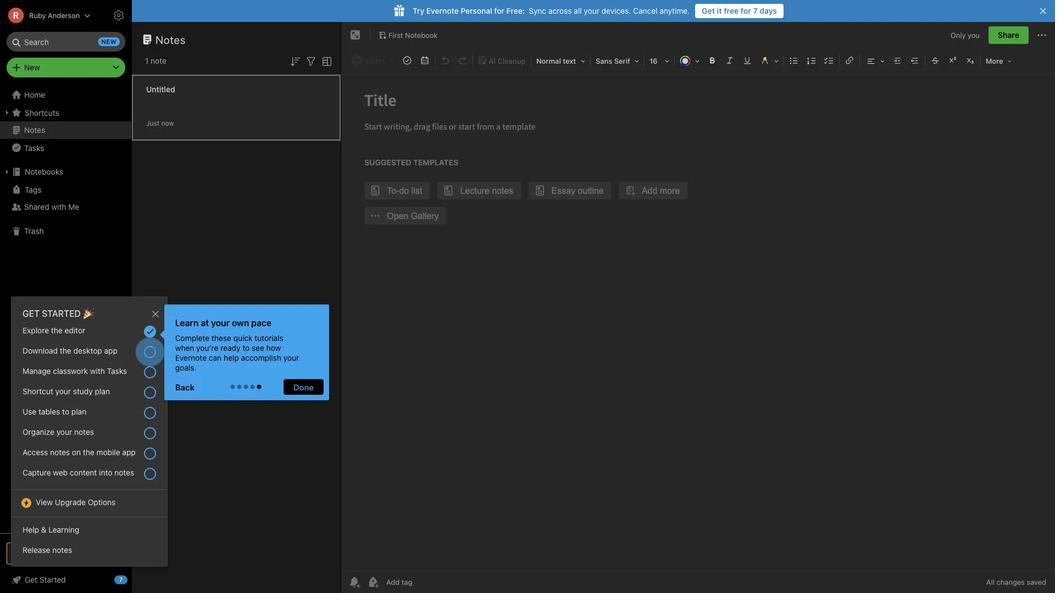 Task type: describe. For each thing, give the bounding box(es) containing it.
on
[[72, 448, 81, 457]]

release notes link
[[12, 542, 167, 563]]

download the desktop app link
[[12, 343, 167, 363]]

use tables to plan
[[23, 407, 86, 416]]

try evernote personal for free: sync across all your devices. cancel anytime.
[[413, 6, 690, 15]]

can
[[209, 353, 222, 362]]

Help and Learning task checklist field
[[0, 572, 132, 589]]

now
[[161, 120, 174, 127]]

tags
[[25, 185, 41, 194]]

how
[[266, 343, 281, 352]]

dropdown list menu containing help & learning
[[12, 522, 167, 563]]

upgrade button
[[7, 543, 125, 565]]

the for download
[[60, 346, 71, 355]]

back
[[175, 382, 195, 392]]

organize your notes
[[23, 428, 94, 437]]

add tag image
[[367, 576, 380, 589]]

7 inside get it free for 7 days button
[[753, 6, 758, 15]]

expand notebooks image
[[3, 168, 12, 176]]

get
[[23, 309, 40, 319]]

1 horizontal spatial evernote
[[426, 6, 459, 15]]

shared with me
[[24, 203, 79, 212]]

subscript image
[[963, 53, 978, 68]]

learn at your own pace complete these quick tutorials when you're ready to see how evernote can help accomplish your goals.
[[175, 318, 299, 372]]

explore
[[23, 326, 49, 335]]

new button
[[7, 58, 125, 77]]

&
[[41, 525, 46, 534]]

untitled
[[146, 85, 175, 94]]

into
[[99, 468, 112, 477]]

tables
[[38, 407, 60, 416]]

capture web content into notes
[[23, 468, 134, 477]]

use tables to plan link
[[12, 404, 167, 424]]

web
[[53, 468, 68, 477]]

get for get it free for 7 days
[[702, 6, 715, 15]]

your down use tables to plan at bottom
[[56, 428, 72, 437]]

anytime.
[[660, 6, 690, 15]]

home
[[24, 90, 45, 99]]

font color image
[[676, 53, 703, 68]]

0 horizontal spatial to
[[62, 407, 69, 416]]

personal
[[461, 6, 492, 15]]

Note Editor text field
[[341, 75, 1055, 571]]

outdent image
[[907, 53, 923, 68]]

free:
[[506, 6, 525, 15]]

first
[[389, 31, 403, 39]]

get started
[[25, 576, 66, 585]]

notes down "use tables to plan" link
[[74, 428, 94, 437]]

with inside tree
[[51, 203, 66, 212]]

app inside "download the desktop app" link
[[104, 346, 118, 355]]

bold image
[[704, 53, 720, 68]]

shared with me link
[[0, 198, 131, 216]]

insert image
[[348, 53, 398, 68]]

more image
[[982, 53, 1016, 68]]

access
[[23, 448, 48, 457]]

only
[[951, 31, 966, 39]]

notes inside tree
[[24, 126, 45, 135]]

capture
[[23, 468, 51, 477]]

shortcut
[[23, 387, 53, 396]]

explore the editor link
[[12, 323, 167, 343]]

trash
[[24, 227, 44, 236]]

checklist image
[[822, 53, 837, 68]]

your up 'these'
[[211, 318, 230, 328]]

use
[[23, 407, 36, 416]]

help
[[224, 353, 239, 362]]

your right all
[[584, 6, 600, 15]]

1
[[145, 56, 149, 65]]

notes link
[[0, 121, 131, 139]]

tasks inside 'dropdown list' menu
[[107, 367, 127, 376]]

notebook
[[405, 31, 438, 39]]

options
[[88, 498, 116, 507]]

new
[[24, 63, 40, 72]]

indent image
[[890, 53, 905, 68]]

tree containing home
[[0, 86, 132, 533]]

add a reminder image
[[348, 576, 361, 589]]

highlight image
[[756, 53, 783, 68]]

app inside access notes on the mobile app link
[[122, 448, 136, 457]]

share button
[[989, 26, 1029, 44]]

calendar event image
[[417, 53, 432, 68]]

when
[[175, 343, 194, 352]]

tags button
[[0, 181, 131, 198]]

just now
[[146, 120, 174, 127]]

started
[[42, 309, 81, 319]]

content
[[70, 468, 97, 477]]

insert link image
[[842, 53, 857, 68]]

complete
[[175, 333, 209, 343]]

your down tutorials
[[283, 353, 299, 362]]

organize your notes link
[[12, 424, 167, 445]]

help
[[23, 525, 39, 534]]

release notes
[[23, 546, 72, 555]]

organize
[[23, 428, 54, 437]]

italic image
[[722, 53, 737, 68]]

desktop
[[73, 346, 102, 355]]

all
[[986, 578, 995, 587]]

home link
[[0, 86, 132, 104]]

only you
[[951, 31, 980, 39]]

across
[[548, 6, 572, 15]]

accomplish
[[241, 353, 281, 362]]

share
[[998, 31, 1019, 40]]

get it free for 7 days
[[702, 6, 777, 15]]

bulleted list image
[[786, 53, 802, 68]]

upgrade inside popup button
[[57, 549, 89, 558]]

done button
[[284, 379, 324, 395]]

manage classwork with tasks link
[[12, 363, 167, 384]]



Task type: locate. For each thing, give the bounding box(es) containing it.
access notes on the mobile app link
[[12, 445, 167, 465]]

tasks button
[[0, 139, 131, 157]]

the for explore
[[51, 326, 63, 335]]

1 dropdown list menu from the top
[[12, 323, 167, 495]]

these
[[212, 333, 231, 343]]

numbered list image
[[804, 53, 819, 68]]

tasks down "download the desktop app" link
[[107, 367, 127, 376]]

notes down shortcuts
[[24, 126, 45, 135]]

1 vertical spatial evernote
[[175, 353, 207, 362]]

0 vertical spatial notes
[[156, 33, 186, 46]]

classwork
[[53, 367, 88, 376]]

expand note image
[[349, 29, 362, 42]]

for inside button
[[741, 6, 751, 15]]

0 horizontal spatial get
[[25, 576, 37, 585]]

0 horizontal spatial with
[[51, 203, 66, 212]]

0 vertical spatial plan
[[95, 387, 110, 396]]

you're
[[196, 343, 218, 352]]

0 horizontal spatial evernote
[[175, 353, 207, 362]]

font family image
[[592, 53, 643, 68]]

plan right study
[[95, 387, 110, 396]]

me
[[68, 203, 79, 212]]

done
[[293, 382, 314, 392]]

to down the quick
[[242, 343, 250, 352]]

1 horizontal spatial tasks
[[107, 367, 127, 376]]

tasks up notebooks
[[24, 143, 44, 152]]

notes right into
[[114, 468, 134, 477]]

0 horizontal spatial notes
[[24, 126, 45, 135]]

shortcuts
[[25, 108, 59, 117]]

superscript image
[[945, 53, 961, 68]]

capture web content into notes link
[[12, 465, 167, 485]]

0 vertical spatial with
[[51, 203, 66, 212]]

at
[[201, 318, 209, 328]]

get left started
[[25, 576, 37, 585]]

get left it
[[702, 6, 715, 15]]

download the desktop app
[[23, 346, 118, 355]]

0 vertical spatial evernote
[[426, 6, 459, 15]]

your left study
[[55, 387, 71, 396]]

get inside help and learning task checklist field
[[25, 576, 37, 585]]

you
[[968, 31, 980, 39]]

notes down learning
[[52, 546, 72, 555]]

learning
[[48, 525, 79, 534]]

0 horizontal spatial 7
[[119, 577, 123, 584]]

plan for shortcut your study plan
[[95, 387, 110, 396]]

for left free:
[[494, 6, 504, 15]]

mobile
[[96, 448, 120, 457]]

0 vertical spatial to
[[242, 343, 250, 352]]

pace
[[251, 318, 271, 328]]

access notes on the mobile app
[[23, 448, 136, 457]]

tutorials
[[255, 333, 283, 343]]

7 down release notes link
[[119, 577, 123, 584]]

the
[[51, 326, 63, 335], [60, 346, 71, 355], [83, 448, 94, 457]]

study
[[73, 387, 93, 396]]

1 vertical spatial plan
[[71, 407, 86, 416]]

first notebook
[[389, 31, 438, 39]]

ready
[[220, 343, 240, 352]]

plan
[[95, 387, 110, 396], [71, 407, 86, 416]]

notes up note
[[156, 33, 186, 46]]

try
[[413, 6, 424, 15]]

own
[[232, 318, 249, 328]]

get for get started
[[25, 576, 37, 585]]

upgrade right view
[[55, 498, 86, 507]]

started
[[39, 576, 66, 585]]

heading level image
[[532, 53, 589, 68]]

settings image
[[112, 9, 125, 22]]

task image
[[399, 53, 415, 68]]

editor
[[65, 326, 85, 335]]

0 horizontal spatial for
[[494, 6, 504, 15]]

all
[[574, 6, 582, 15]]

1 vertical spatial upgrade
[[57, 549, 89, 558]]

1 vertical spatial tasks
[[107, 367, 127, 376]]

1 vertical spatial app
[[122, 448, 136, 457]]

strikethrough image
[[928, 53, 943, 68]]

view
[[36, 498, 53, 507]]

just
[[146, 120, 159, 127]]

days
[[760, 6, 777, 15]]

2 for from the left
[[741, 6, 751, 15]]

underline image
[[740, 53, 755, 68]]

Search text field
[[14, 32, 118, 52]]

0 vertical spatial upgrade
[[55, 498, 86, 507]]

see
[[252, 343, 264, 352]]

1 vertical spatial notes
[[24, 126, 45, 135]]

with inside 'dropdown list' menu
[[90, 367, 105, 376]]

your
[[584, 6, 600, 15], [211, 318, 230, 328], [283, 353, 299, 362], [55, 387, 71, 396], [56, 428, 72, 437]]

trash link
[[0, 223, 131, 240]]

notes left on
[[50, 448, 70, 457]]

plan down study
[[71, 407, 86, 416]]

to inside learn at your own pace complete these quick tutorials when you're ready to see how evernote can help accomplish your goals.
[[242, 343, 250, 352]]

1 vertical spatial with
[[90, 367, 105, 376]]

upgrade inside 'dropdown list' menu
[[55, 498, 86, 507]]

first notebook button
[[375, 27, 441, 43]]

None search field
[[14, 32, 118, 52]]

help & learning link
[[12, 522, 167, 542]]

upgrade down learning
[[57, 549, 89, 558]]

shortcut your study plan link
[[12, 384, 167, 404]]

1 for from the left
[[494, 6, 504, 15]]

the up classwork
[[60, 346, 71, 355]]

manage
[[23, 367, 51, 376]]

to
[[242, 343, 250, 352], [62, 407, 69, 416]]

1 horizontal spatial app
[[122, 448, 136, 457]]

get
[[702, 6, 715, 15], [25, 576, 37, 585]]

7 left "days"
[[753, 6, 758, 15]]

1 horizontal spatial plan
[[95, 387, 110, 396]]

for for 7
[[741, 6, 751, 15]]

back button
[[170, 379, 204, 395]]

dropdown list menu containing view upgrade options
[[12, 495, 167, 522]]

shortcut your study plan
[[23, 387, 110, 396]]

7 inside help and learning task checklist field
[[119, 577, 123, 584]]

alignment image
[[861, 53, 889, 68]]

1 vertical spatial to
[[62, 407, 69, 416]]

0 vertical spatial get
[[702, 6, 715, 15]]

release
[[23, 546, 50, 555]]

quick
[[233, 333, 252, 343]]

1 vertical spatial 7
[[119, 577, 123, 584]]

app right mobile
[[122, 448, 136, 457]]

get started 🎉
[[23, 309, 92, 319]]

free
[[724, 6, 739, 15]]

evernote right the try on the left top of the page
[[426, 6, 459, 15]]

evernote inside learn at your own pace complete these quick tutorials when you're ready to see how evernote can help accomplish your goals.
[[175, 353, 207, 362]]

1 note
[[145, 56, 166, 65]]

the down get started 🎉
[[51, 326, 63, 335]]

1 horizontal spatial notes
[[156, 33, 186, 46]]

sync
[[529, 6, 546, 15]]

get inside button
[[702, 6, 715, 15]]

with left me
[[51, 203, 66, 212]]

all changes saved
[[986, 578, 1046, 587]]

for right free
[[741, 6, 751, 15]]

7
[[753, 6, 758, 15], [119, 577, 123, 584]]

font size image
[[646, 53, 673, 68]]

0 vertical spatial 7
[[753, 6, 758, 15]]

download
[[23, 346, 58, 355]]

the right on
[[83, 448, 94, 457]]

plan for use tables to plan
[[71, 407, 86, 416]]

get it free for 7 days button
[[695, 4, 784, 18]]

for for free:
[[494, 6, 504, 15]]

1 horizontal spatial 7
[[753, 6, 758, 15]]

tasks
[[24, 143, 44, 152], [107, 367, 127, 376]]

dropdown list menu containing explore the editor
[[12, 323, 167, 495]]

with
[[51, 203, 66, 212], [90, 367, 105, 376]]

tasks inside button
[[24, 143, 44, 152]]

3 dropdown list menu from the top
[[12, 522, 167, 563]]

tree
[[0, 86, 132, 533]]

evernote up goals.
[[175, 353, 207, 362]]

learn
[[175, 318, 199, 328]]

0 vertical spatial tasks
[[24, 143, 44, 152]]

0 vertical spatial the
[[51, 326, 63, 335]]

1 vertical spatial get
[[25, 576, 37, 585]]

app right the desktop
[[104, 346, 118, 355]]

view upgrade options link
[[12, 495, 167, 513]]

1 vertical spatial the
[[60, 346, 71, 355]]

1 horizontal spatial to
[[242, 343, 250, 352]]

shared
[[24, 203, 49, 212]]

notes
[[156, 33, 186, 46], [24, 126, 45, 135]]

note window element
[[341, 22, 1055, 594]]

app
[[104, 346, 118, 355], [122, 448, 136, 457]]

0 horizontal spatial plan
[[71, 407, 86, 416]]

manage classwork with tasks
[[23, 367, 127, 376]]

to right tables on the bottom left
[[62, 407, 69, 416]]

0 vertical spatial app
[[104, 346, 118, 355]]

dropdown list menu
[[12, 323, 167, 495], [12, 495, 167, 522], [12, 522, 167, 563]]

goals.
[[175, 363, 196, 372]]

0 horizontal spatial tasks
[[24, 143, 44, 152]]

for
[[494, 6, 504, 15], [741, 6, 751, 15]]

explore the editor
[[23, 326, 85, 335]]

1 horizontal spatial get
[[702, 6, 715, 15]]

2 vertical spatial the
[[83, 448, 94, 457]]

1 horizontal spatial with
[[90, 367, 105, 376]]

notebooks
[[25, 167, 63, 176]]

1 horizontal spatial for
[[741, 6, 751, 15]]

with down "download the desktop app" link
[[90, 367, 105, 376]]

2 dropdown list menu from the top
[[12, 495, 167, 522]]

0 horizontal spatial app
[[104, 346, 118, 355]]



Task type: vqa. For each thing, say whether or not it's contained in the screenshot.
WHAT'S NEW field
no



